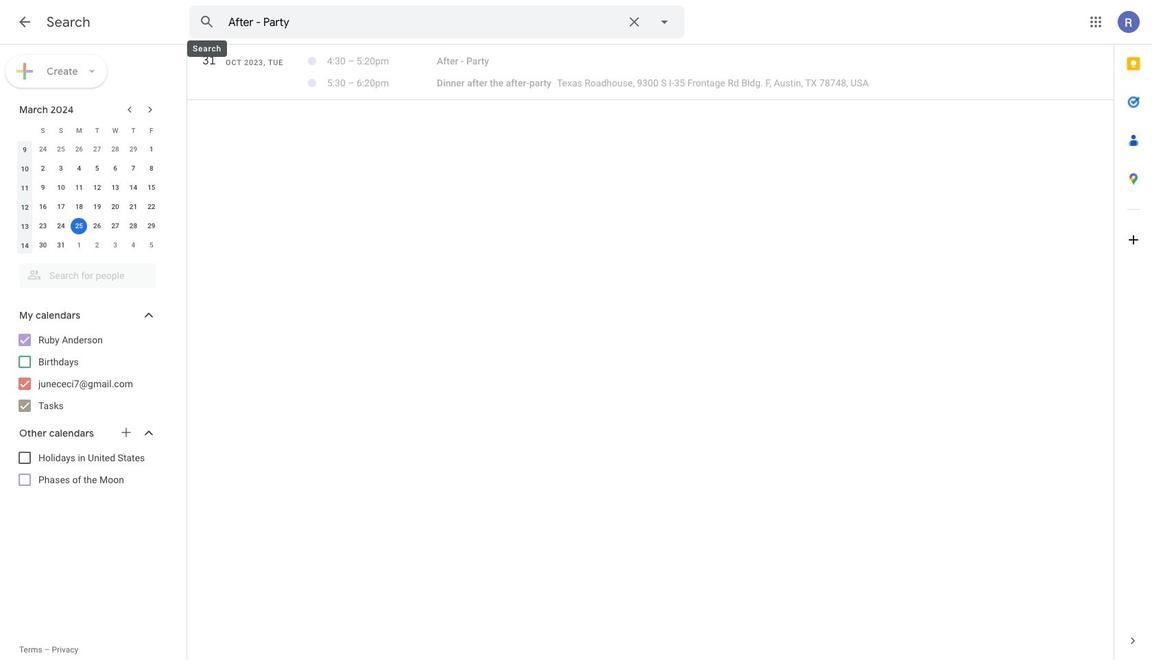 Task type: vqa. For each thing, say whether or not it's contained in the screenshot.
February 28 element
yes



Task type: describe. For each thing, give the bounding box(es) containing it.
go back image
[[16, 14, 33, 30]]

11 element
[[71, 180, 87, 196]]

february 26 element
[[71, 141, 87, 158]]

add other calendars image
[[119, 426, 133, 440]]

february 24 element
[[35, 141, 51, 158]]

cell inside row
[[327, 50, 437, 72]]

april 4 element
[[125, 237, 142, 254]]

february 25 element
[[53, 141, 69, 158]]

6 element
[[107, 161, 124, 177]]

row up 4 element
[[16, 140, 161, 159]]

18 element
[[71, 199, 87, 215]]

8 element
[[143, 161, 160, 177]]

13 element
[[107, 180, 124, 196]]

5 element
[[89, 161, 105, 177]]

february 27 element
[[89, 141, 105, 158]]

february 29 element
[[125, 141, 142, 158]]

my calendars list
[[3, 329, 170, 417]]

12 element
[[89, 180, 105, 196]]

21 element
[[125, 199, 142, 215]]

4 element
[[71, 161, 87, 177]]

column header inside march 2024 grid
[[16, 121, 34, 140]]

24 element
[[53, 218, 69, 235]]

other calendars list
[[3, 447, 170, 491]]

31 element
[[53, 237, 69, 254]]

14 element
[[125, 180, 142, 196]]

10 element
[[53, 180, 69, 196]]

25, today element
[[71, 218, 87, 235]]

16 element
[[35, 199, 51, 215]]

2 element
[[35, 161, 51, 177]]

29 element
[[143, 218, 160, 235]]

row down search options icon
[[187, 49, 1114, 73]]

1 element
[[143, 141, 160, 158]]

search image
[[194, 8, 221, 36]]

row down "february 27" element
[[16, 159, 161, 178]]

row down 25, today element
[[16, 236, 161, 255]]

april 5 element
[[143, 237, 160, 254]]

28 element
[[125, 218, 142, 235]]

row up february 26 element
[[16, 121, 161, 140]]

15 element
[[143, 180, 160, 196]]



Task type: locate. For each thing, give the bounding box(es) containing it.
Search text field
[[229, 16, 618, 30]]

7 element
[[125, 161, 142, 177]]

heading
[[47, 14, 90, 31]]

row up 26 element
[[16, 198, 161, 217]]

23 element
[[35, 218, 51, 235]]

22 element
[[143, 199, 160, 215]]

march 2024 grid
[[13, 121, 161, 255]]

27 element
[[107, 218, 124, 235]]

19 element
[[89, 199, 105, 215]]

cell inside march 2024 grid
[[70, 217, 88, 236]]

30 element
[[35, 237, 51, 254]]

26 element
[[89, 218, 105, 235]]

9 element
[[35, 180, 51, 196]]

0 vertical spatial row group
[[187, 49, 1114, 100]]

row down 19 "element"
[[16, 217, 161, 236]]

tab list
[[1115, 45, 1153, 622]]

row down "5" element
[[16, 178, 161, 198]]

clear search image
[[621, 8, 648, 36]]

row
[[187, 49, 1114, 73], [16, 121, 161, 140], [16, 140, 161, 159], [16, 159, 161, 178], [16, 178, 161, 198], [16, 198, 161, 217], [16, 217, 161, 236], [16, 236, 161, 255]]

column header
[[16, 121, 34, 140]]

april 1 element
[[71, 237, 87, 254]]

none search field search for people
[[0, 258, 170, 288]]

search options image
[[651, 8, 679, 36]]

1 horizontal spatial row group
[[187, 49, 1114, 100]]

cell
[[327, 50, 437, 72], [327, 72, 437, 94], [437, 72, 1108, 94], [70, 217, 88, 236]]

17 element
[[53, 199, 69, 215]]

february 28 element
[[107, 141, 124, 158]]

0 horizontal spatial row group
[[16, 140, 161, 255]]

None search field
[[189, 5, 685, 38], [0, 258, 170, 288], [189, 5, 685, 38]]

3 element
[[53, 161, 69, 177]]

20 element
[[107, 199, 124, 215]]

row group
[[187, 49, 1114, 100], [16, 140, 161, 255]]

april 3 element
[[107, 237, 124, 254]]

Search for people text field
[[27, 264, 148, 288]]

1 vertical spatial row group
[[16, 140, 161, 255]]

april 2 element
[[89, 237, 105, 254]]

row group inside march 2024 grid
[[16, 140, 161, 255]]



